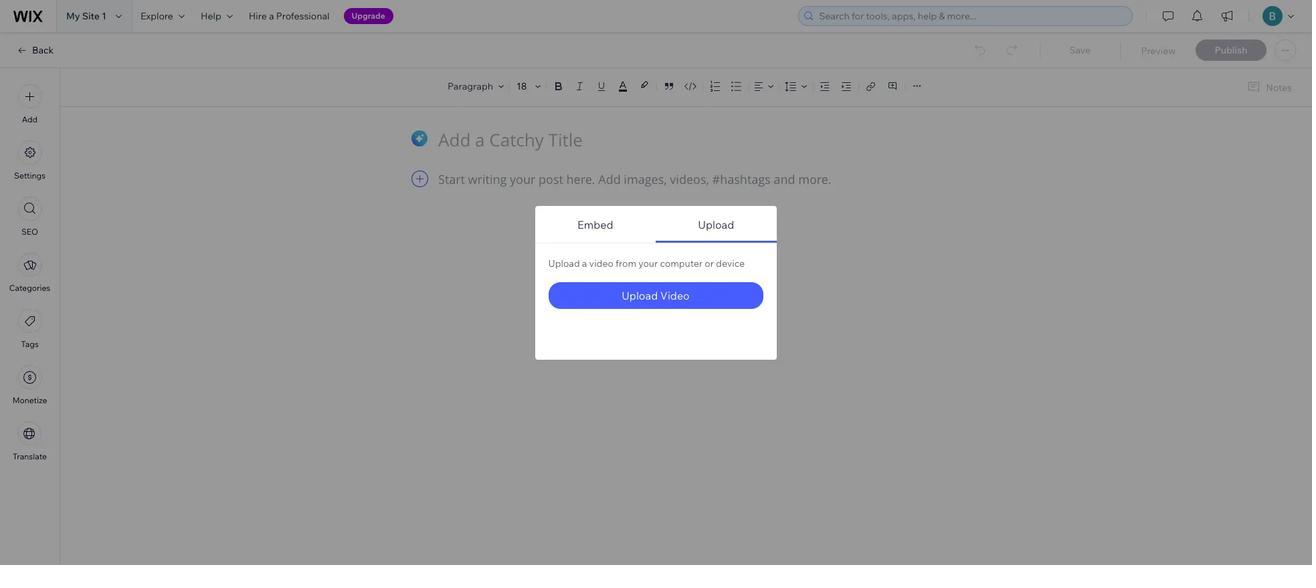 Task type: vqa. For each thing, say whether or not it's contained in the screenshot.
MENU
yes



Task type: locate. For each thing, give the bounding box(es) containing it.
2 vertical spatial upload
[[622, 289, 658, 302]]

tags
[[21, 339, 39, 349]]

tags button
[[18, 309, 42, 349]]

Add a Catchy Title text field
[[438, 128, 920, 152]]

help
[[201, 10, 221, 22]]

video
[[661, 289, 690, 302]]

back
[[32, 44, 54, 56]]

2 horizontal spatial upload
[[699, 218, 735, 232]]

site
[[82, 10, 100, 22]]

1 vertical spatial upload
[[549, 257, 581, 269]]

0 vertical spatial upload
[[699, 218, 735, 232]]

my
[[66, 10, 80, 22]]

0 horizontal spatial a
[[269, 10, 274, 22]]

upload
[[699, 218, 735, 232], [549, 257, 581, 269], [622, 289, 658, 302]]

device
[[717, 257, 745, 269]]

my site 1
[[66, 10, 106, 22]]

settings button
[[14, 141, 45, 181]]

Font Size field
[[515, 80, 530, 93]]

1 horizontal spatial upload
[[622, 289, 658, 302]]

0 vertical spatial a
[[269, 10, 274, 22]]

0 horizontal spatial upload
[[549, 257, 581, 269]]

a
[[269, 10, 274, 22], [583, 257, 588, 269]]

upgrade button
[[344, 8, 393, 24]]

upload down upload a video from your computer or device
[[622, 289, 658, 302]]

upload button
[[656, 209, 777, 243]]

computer
[[661, 257, 703, 269]]

professional
[[276, 10, 330, 22]]

menu
[[0, 76, 60, 470]]

a for professional
[[269, 10, 274, 22]]

tab list
[[536, 209, 777, 346]]

hire
[[249, 10, 267, 22]]

1 vertical spatial a
[[583, 257, 588, 269]]

1
[[102, 10, 106, 22]]

seo button
[[18, 197, 42, 237]]

upload for upload
[[699, 218, 735, 232]]

translate
[[13, 452, 47, 462]]

categories button
[[9, 253, 50, 293]]

help button
[[193, 0, 241, 32]]

notes button
[[1243, 78, 1297, 96]]

a right hire
[[269, 10, 274, 22]]

upgrade
[[352, 11, 385, 21]]

upload up or on the top right of page
[[699, 218, 735, 232]]

upload left the "video"
[[549, 257, 581, 269]]

1 horizontal spatial a
[[583, 257, 588, 269]]

a left the "video"
[[583, 257, 588, 269]]

upload for upload video
[[622, 289, 658, 302]]

add button
[[18, 84, 42, 125]]

video
[[590, 257, 614, 269]]

your
[[639, 257, 659, 269]]



Task type: describe. For each thing, give the bounding box(es) containing it.
monetize button
[[12, 365, 47, 406]]

a for video
[[583, 257, 588, 269]]

upload a video from your computer or device
[[549, 257, 745, 269]]

embed button
[[536, 209, 656, 243]]

seo
[[21, 227, 38, 237]]

back button
[[16, 44, 54, 56]]

hire a professional link
[[241, 0, 338, 32]]

tab list containing embed
[[536, 209, 777, 346]]

translate button
[[13, 422, 47, 462]]

upload video
[[622, 289, 690, 302]]

add
[[22, 114, 38, 125]]

from
[[616, 257, 637, 269]]

or
[[705, 257, 715, 269]]

menu containing add
[[0, 76, 60, 470]]

categories
[[9, 283, 50, 293]]

hire a professional
[[249, 10, 330, 22]]

upload video button
[[549, 282, 764, 309]]

embed
[[578, 218, 614, 232]]

monetize
[[12, 396, 47, 406]]

notes
[[1267, 81, 1293, 93]]

upload for upload a video from your computer or device
[[549, 257, 581, 269]]

Search for tools, apps, help & more... field
[[815, 7, 1129, 25]]

settings
[[14, 171, 45, 181]]

paragraph
[[448, 80, 493, 92]]

paragraph button
[[445, 77, 507, 96]]

explore
[[141, 10, 173, 22]]



